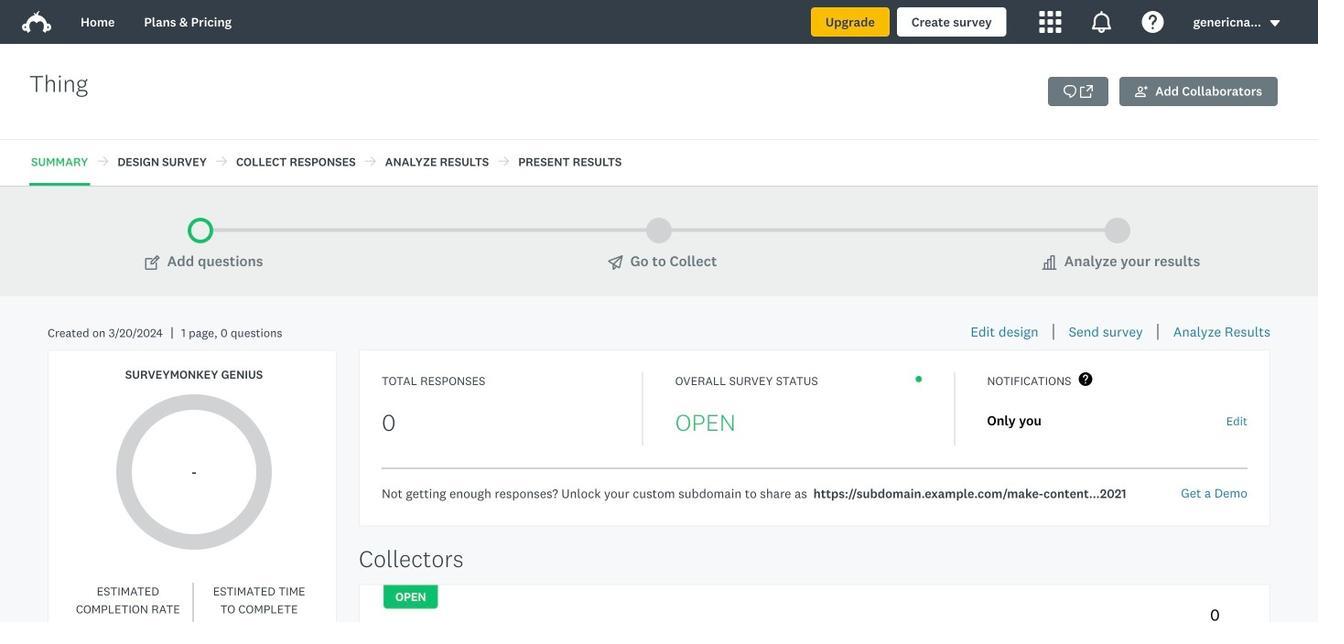 Task type: locate. For each thing, give the bounding box(es) containing it.
this link opens in a new tab image
[[1081, 85, 1094, 98], [1081, 85, 1094, 98]]

dropdown arrow icon image
[[1269, 17, 1282, 30], [1271, 20, 1281, 27]]

notification center icon image
[[1091, 11, 1113, 33]]

airplane image
[[609, 256, 623, 270]]

brand logo image
[[22, 7, 51, 37], [22, 11, 51, 33]]

pencilbox image
[[145, 256, 160, 270]]

2 brand logo image from the top
[[22, 11, 51, 33]]

products icon image
[[1040, 11, 1062, 33], [1040, 11, 1062, 33]]

help icon image
[[1143, 11, 1165, 33]]



Task type: vqa. For each thing, say whether or not it's contained in the screenshot.
Alumni Contact Information Form image
no



Task type: describe. For each thing, give the bounding box(es) containing it.
chartbarvert image
[[1043, 256, 1057, 270]]

1 brand logo image from the top
[[22, 7, 51, 37]]

comment image
[[1064, 85, 1077, 98]]



